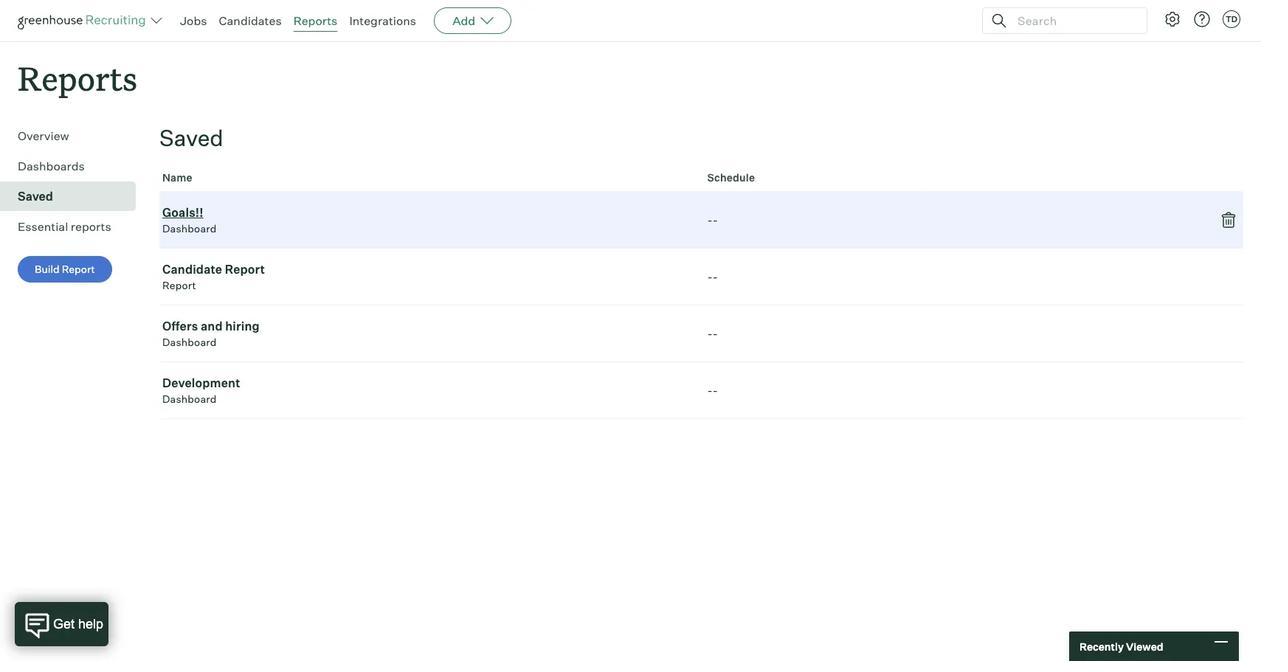 Task type: vqa. For each thing, say whether or not it's contained in the screenshot.
GOALS!! DASHBOARD
yes



Task type: locate. For each thing, give the bounding box(es) containing it.
report right build
[[62, 263, 95, 275]]

0 vertical spatial saved
[[159, 124, 223, 151]]

2 dashboard from the top
[[162, 336, 217, 348]]

candidate
[[162, 262, 222, 277]]

1 dashboard from the top
[[162, 222, 217, 235]]

dashboard inside development dashboard
[[162, 393, 217, 405]]

--
[[707, 213, 718, 227], [707, 269, 718, 284], [707, 326, 718, 341], [707, 383, 718, 398]]

essential reports
[[18, 219, 111, 234]]

dashboard down goals!!
[[162, 222, 217, 235]]

4 -- from the top
[[707, 383, 718, 398]]

2 -- from the top
[[707, 269, 718, 284]]

name
[[162, 171, 192, 184]]

1 vertical spatial dashboard
[[162, 336, 217, 348]]

report down candidate
[[162, 279, 196, 292]]

report right candidate
[[225, 262, 265, 277]]

report inside button
[[62, 263, 95, 275]]

-- for goals!!
[[707, 213, 718, 227]]

hiring
[[225, 319, 260, 334]]

development dashboard
[[162, 376, 240, 405]]

0 horizontal spatial report
[[62, 263, 95, 275]]

2 horizontal spatial report
[[225, 262, 265, 277]]

0 vertical spatial dashboard
[[162, 222, 217, 235]]

add
[[452, 13, 475, 28]]

1 vertical spatial reports
[[18, 56, 137, 100]]

saved
[[159, 124, 223, 151], [18, 189, 53, 204]]

1 horizontal spatial reports
[[293, 13, 338, 28]]

1 -- from the top
[[707, 213, 718, 227]]

essential reports link
[[18, 218, 130, 236]]

2 vertical spatial dashboard
[[162, 393, 217, 405]]

report for build
[[62, 263, 95, 275]]

dashboards
[[18, 159, 85, 174]]

1 vertical spatial saved
[[18, 189, 53, 204]]

dashboard
[[162, 222, 217, 235], [162, 336, 217, 348], [162, 393, 217, 405]]

3 dashboard from the top
[[162, 393, 217, 405]]

dashboard down the development
[[162, 393, 217, 405]]

report
[[225, 262, 265, 277], [62, 263, 95, 275], [162, 279, 196, 292]]

dashboard down offers
[[162, 336, 217, 348]]

-
[[707, 213, 713, 227], [713, 213, 718, 227], [707, 269, 713, 284], [713, 269, 718, 284], [707, 326, 713, 341], [713, 326, 718, 341], [707, 383, 713, 398], [713, 383, 718, 398]]

reports
[[293, 13, 338, 28], [18, 56, 137, 100]]

saved up essential
[[18, 189, 53, 204]]

saved up name
[[159, 124, 223, 151]]

reports down greenhouse recruiting 'image'
[[18, 56, 137, 100]]

reports right candidates link
[[293, 13, 338, 28]]

dashboards link
[[18, 157, 130, 175]]

3 -- from the top
[[707, 326, 718, 341]]

0 horizontal spatial reports
[[18, 56, 137, 100]]

overview link
[[18, 127, 130, 145]]

essential
[[18, 219, 68, 234]]



Task type: describe. For each thing, give the bounding box(es) containing it.
candidate report report
[[162, 262, 265, 292]]

recently
[[1080, 640, 1124, 653]]

reports
[[71, 219, 111, 234]]

td
[[1226, 14, 1238, 24]]

1 horizontal spatial report
[[162, 279, 196, 292]]

0 vertical spatial reports
[[293, 13, 338, 28]]

-- for development
[[707, 383, 718, 398]]

saved link
[[18, 188, 130, 205]]

viewed
[[1126, 640, 1163, 653]]

jobs link
[[180, 13, 207, 28]]

-- for candidate report
[[707, 269, 718, 284]]

configure image
[[1164, 10, 1181, 28]]

build report button
[[18, 256, 112, 283]]

td button
[[1220, 7, 1243, 31]]

0 horizontal spatial saved
[[18, 189, 53, 204]]

jobs
[[180, 13, 207, 28]]

greenhouse recruiting image
[[18, 12, 151, 30]]

Search text field
[[1014, 10, 1134, 31]]

build
[[35, 263, 60, 275]]

recently viewed
[[1080, 640, 1163, 653]]

integrations
[[349, 13, 416, 28]]

td button
[[1223, 10, 1241, 28]]

candidates
[[219, 13, 282, 28]]

integrations link
[[349, 13, 416, 28]]

dashboard for development
[[162, 393, 217, 405]]

schedule
[[707, 171, 755, 184]]

add button
[[434, 7, 512, 34]]

1 horizontal spatial saved
[[159, 124, 223, 151]]

and
[[201, 319, 223, 334]]

goals!!
[[162, 205, 203, 220]]

dashboard for goals!!
[[162, 222, 217, 235]]

build report
[[35, 263, 95, 275]]

development
[[162, 376, 240, 391]]

candidates link
[[219, 13, 282, 28]]

reports link
[[293, 13, 338, 28]]

goals!! dashboard
[[162, 205, 217, 235]]

dashboard inside offers and hiring dashboard
[[162, 336, 217, 348]]

overview
[[18, 129, 69, 143]]

report for candidate
[[225, 262, 265, 277]]

offers
[[162, 319, 198, 334]]

-- for offers and hiring
[[707, 326, 718, 341]]

offers and hiring dashboard
[[162, 319, 260, 348]]



